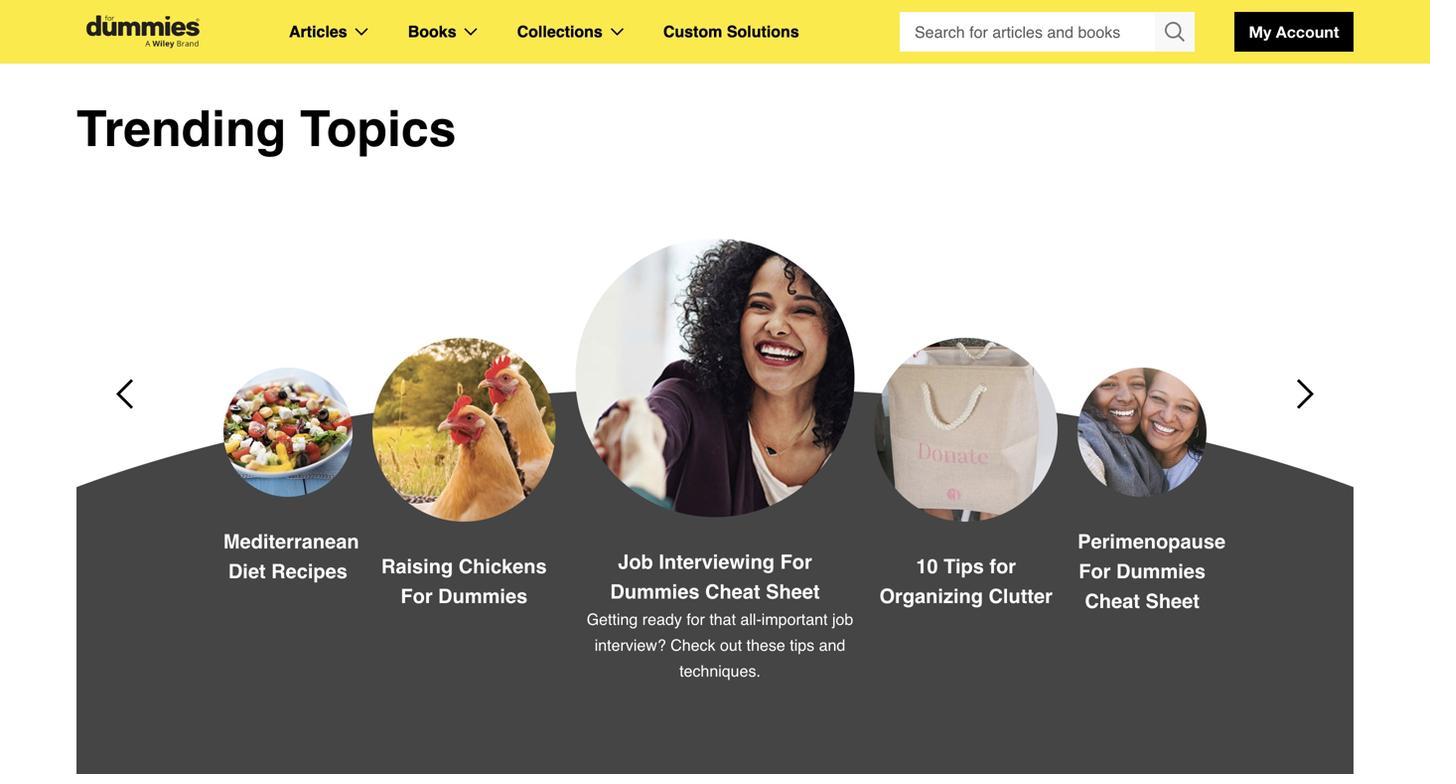 Task type: vqa. For each thing, say whether or not it's contained in the screenshot.
the rightmost For
yes



Task type: locate. For each thing, give the bounding box(es) containing it.
for up important
[[781, 550, 813, 573]]

raising chickens for dummies
[[381, 555, 547, 608]]

sheet up important
[[766, 580, 820, 603]]

techniques.
[[680, 662, 761, 680]]

diet
[[228, 560, 266, 583]]

0 horizontal spatial dummies
[[438, 585, 528, 608]]

2 horizontal spatial dummies
[[1117, 560, 1206, 583]]

books
[[408, 22, 457, 41]]

for inside job interviewing for dummies cheat sheet getting ready for that all-important job interview? check out these tips and techniques.
[[781, 550, 813, 573]]

topics
[[300, 100, 457, 157]]

1 horizontal spatial for
[[781, 550, 813, 573]]

for up clutter
[[990, 555, 1017, 578]]

cheat up that
[[705, 580, 761, 603]]

for up check
[[687, 610, 705, 628]]

cheat
[[705, 580, 761, 603], [1085, 590, 1141, 613]]

0 vertical spatial for
[[990, 555, 1017, 578]]

custom solutions link
[[664, 19, 800, 45]]

dummies down perimenopause
[[1117, 560, 1206, 583]]

trending topics
[[77, 100, 457, 157]]

dummies inside job interviewing for dummies cheat sheet getting ready for that all-important job interview? check out these tips and techniques.
[[610, 580, 700, 603]]

sheet
[[766, 580, 820, 603], [1146, 590, 1200, 613]]

trending
[[77, 100, 286, 157]]

0 horizontal spatial for
[[687, 610, 705, 628]]

10
[[916, 555, 939, 578]]

that
[[710, 610, 736, 628]]

for for interviewing
[[781, 550, 813, 573]]

sheet inside perimenopause for dummies cheat sheet
[[1146, 590, 1200, 613]]

2 horizontal spatial for
[[1079, 560, 1111, 583]]

raising
[[381, 555, 453, 578]]

dummies
[[1117, 560, 1206, 583], [610, 580, 700, 603], [438, 585, 528, 608]]

0 horizontal spatial for
[[401, 585, 433, 608]]

dummies inside raising chickens for dummies
[[438, 585, 528, 608]]

1 horizontal spatial cheat
[[1085, 590, 1141, 613]]

for down perimenopause
[[1079, 560, 1111, 583]]

1 horizontal spatial dummies
[[610, 580, 700, 603]]

1 horizontal spatial sheet
[[1146, 590, 1200, 613]]

all-
[[741, 610, 762, 628]]

out
[[720, 636, 742, 654]]

0 horizontal spatial sheet
[[766, 580, 820, 603]]

cheat inside perimenopause for dummies cheat sheet
[[1085, 590, 1141, 613]]

job interviewing for dummies cheat sheet getting ready for that all-important job interview? check out these tips and techniques.
[[587, 550, 854, 680]]

for inside raising chickens for dummies
[[401, 585, 433, 608]]

group
[[900, 12, 1195, 52]]

0 horizontal spatial cheat
[[705, 580, 761, 603]]

cheat down perimenopause
[[1085, 590, 1141, 613]]

custom
[[664, 22, 723, 41]]

1 vertical spatial for
[[687, 610, 705, 628]]

for
[[990, 555, 1017, 578], [687, 610, 705, 628]]

cheat inside job interviewing for dummies cheat sheet getting ready for that all-important job interview? check out these tips and techniques.
[[705, 580, 761, 603]]

for down raising
[[401, 585, 433, 608]]

solutions
[[727, 22, 800, 41]]

dummies down chickens at the bottom of page
[[438, 585, 528, 608]]

getting
[[587, 610, 638, 628]]

account
[[1277, 22, 1340, 41]]

1 horizontal spatial for
[[990, 555, 1017, 578]]

clutter
[[989, 585, 1053, 608]]

open collections list image
[[611, 28, 624, 36]]

sheet down perimenopause
[[1146, 590, 1200, 613]]

Search for articles and books text field
[[900, 12, 1158, 52]]

dummies up ready
[[610, 580, 700, 603]]

for
[[781, 550, 813, 573], [1079, 560, 1111, 583], [401, 585, 433, 608]]

chickens
[[459, 555, 547, 578]]

my account link
[[1235, 12, 1354, 52]]

these
[[747, 636, 786, 654]]



Task type: describe. For each thing, give the bounding box(es) containing it.
my
[[1249, 22, 1272, 41]]

sheet inside job interviewing for dummies cheat sheet getting ready for that all-important job interview? check out these tips and techniques.
[[766, 580, 820, 603]]

job
[[833, 610, 854, 628]]

dummies inside perimenopause for dummies cheat sheet
[[1117, 560, 1206, 583]]

interview?
[[595, 636, 666, 654]]

mediterranean diet recipes link
[[213, 368, 363, 586]]

for inside perimenopause for dummies cheat sheet
[[1079, 560, 1111, 583]]

open book categories image
[[465, 28, 478, 36]]

open article categories image
[[355, 28, 368, 36]]

tips
[[790, 636, 815, 654]]

10 tips for organizing clutter link
[[865, 338, 1068, 611]]

dummies for raising chickens for dummies
[[438, 585, 528, 608]]

tips
[[944, 555, 985, 578]]

collections
[[517, 22, 603, 41]]

logo image
[[77, 15, 210, 48]]

organizing
[[880, 585, 984, 608]]

perimenopause for dummies cheat sheet link
[[1068, 368, 1226, 616]]

perimenopause for dummies cheat sheet
[[1078, 530, 1226, 613]]

mediterranean diet recipes
[[223, 530, 359, 583]]

check
[[671, 636, 716, 654]]

custom solutions
[[664, 22, 800, 41]]

perimenopause
[[1078, 530, 1226, 553]]

and
[[819, 636, 846, 654]]

for inside the 10 tips for organizing clutter
[[990, 555, 1017, 578]]

articles
[[289, 22, 347, 41]]

dummies for job interviewing for dummies cheat sheet getting ready for that all-important job interview? check out these tips and techniques.
[[610, 580, 700, 603]]

interviewing
[[659, 550, 775, 573]]

job
[[618, 550, 654, 573]]

raising chickens for dummies link
[[363, 338, 566, 611]]

for inside job interviewing for dummies cheat sheet getting ready for that all-important job interview? check out these tips and techniques.
[[687, 610, 705, 628]]

my account
[[1249, 22, 1340, 41]]

recipes
[[271, 560, 348, 583]]

for for chickens
[[401, 585, 433, 608]]

mediterranean
[[223, 530, 359, 553]]

cookie consent banner dialog
[[0, 683, 1431, 774]]

important
[[762, 610, 828, 628]]

ready
[[643, 610, 682, 628]]

10 tips for organizing clutter
[[880, 555, 1053, 608]]



